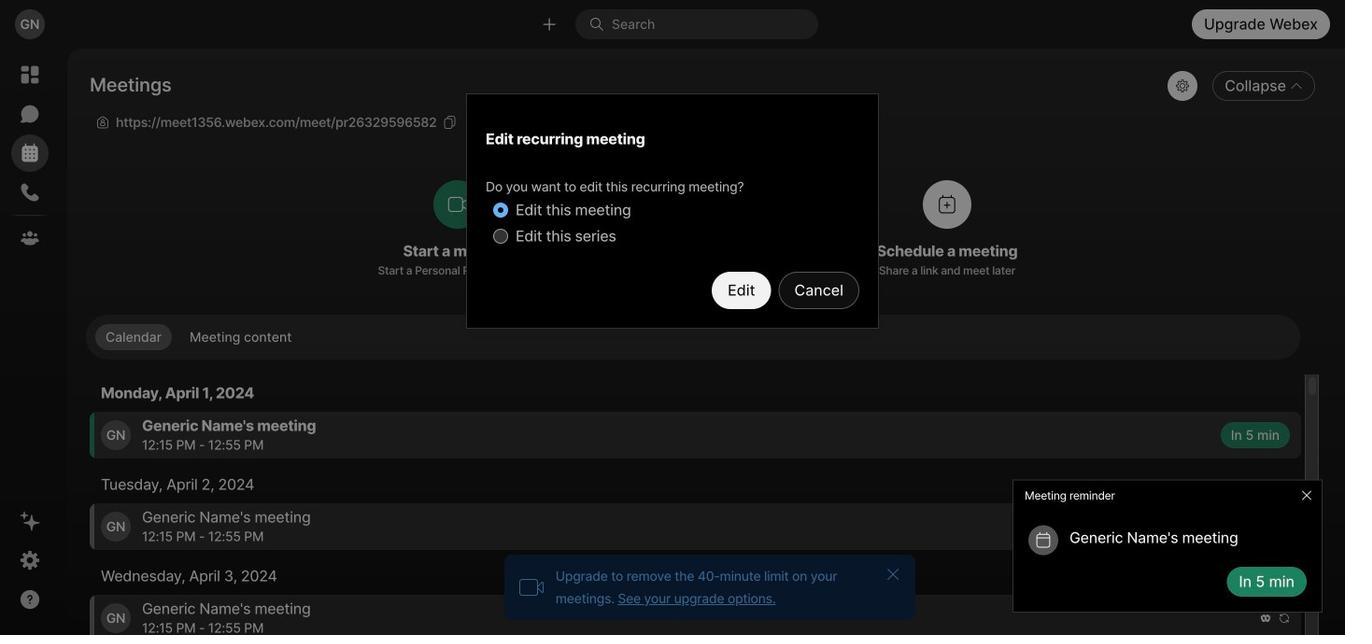 Task type: describe. For each thing, give the bounding box(es) containing it.
camera_28 image
[[519, 575, 545, 601]]

cancel_16 image
[[886, 567, 901, 582]]

Edit this meeting radio
[[493, 203, 508, 218]]



Task type: vqa. For each thing, say whether or not it's contained in the screenshot.
accessibility tab at the top left
no



Task type: locate. For each thing, give the bounding box(es) containing it.
Edit this series radio
[[493, 229, 508, 244]]

alert
[[1005, 472, 1331, 620]]

option group
[[486, 197, 639, 249]]

navigation
[[0, 49, 60, 635]]

webex tab list
[[11, 56, 49, 257]]

dialog
[[466, 93, 879, 542]]



